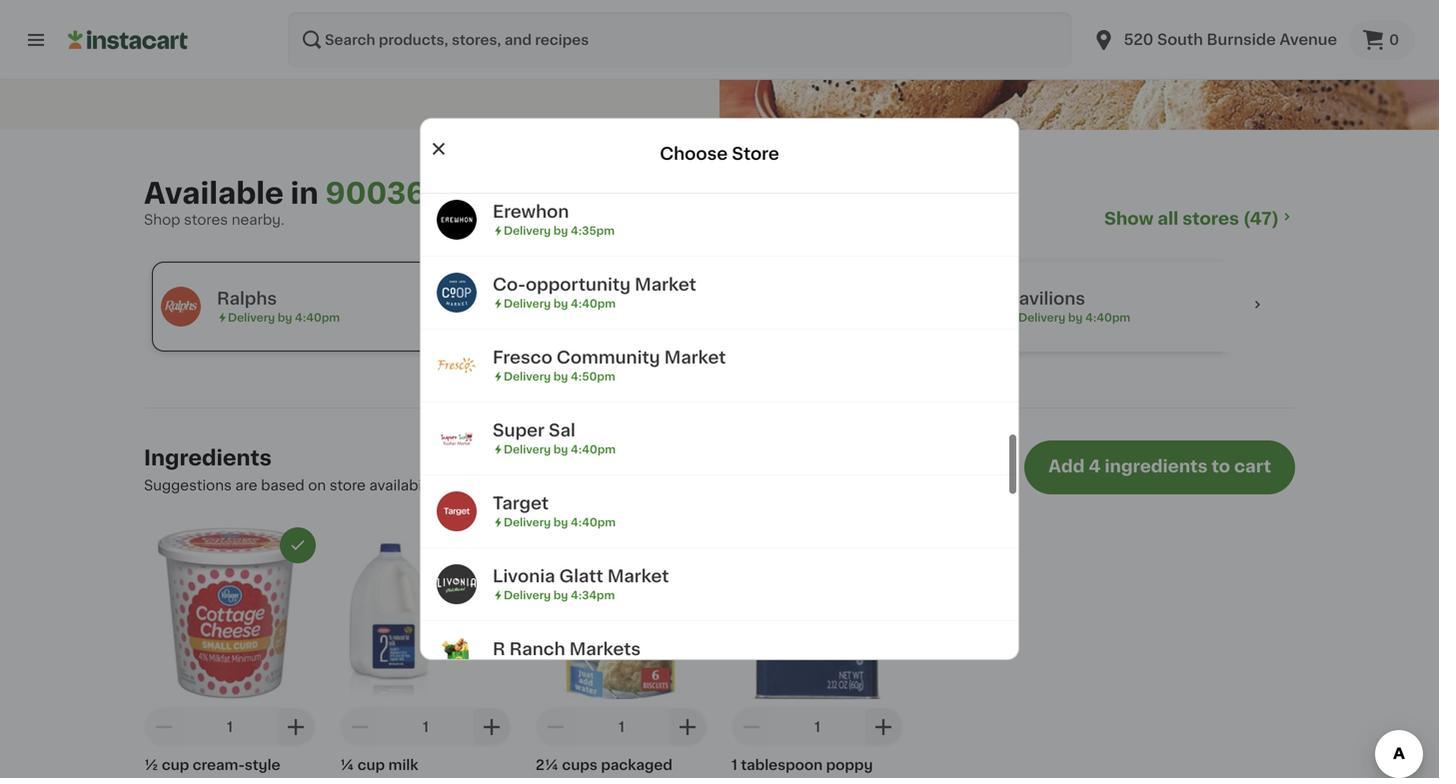 Task type: locate. For each thing, give the bounding box(es) containing it.
1 horizontal spatial stores
[[1183, 210, 1240, 227]]

delivery for erewhon
[[504, 225, 551, 236]]

fresco community market
[[493, 349, 726, 366]]

unselect item image down confirm
[[681, 537, 699, 555]]

min
[[267, 14, 294, 28]]

increment quantity image up "poppy"
[[872, 716, 896, 740]]

product group
[[144, 528, 316, 779], [340, 528, 512, 779], [536, 528, 708, 779], [732, 528, 904, 779]]

stores right all
[[1183, 210, 1240, 227]]

¼
[[340, 759, 354, 773]]

to
[[1212, 458, 1231, 475], [633, 479, 648, 493]]

market
[[635, 276, 697, 293], [665, 349, 726, 366], [608, 568, 669, 585]]

4:40pm for super sal
[[571, 444, 616, 455]]

delivery down ralphs
[[228, 312, 275, 323]]

1 increment quantity image from the left
[[284, 716, 308, 740]]

0 vertical spatial market
[[635, 276, 697, 293]]

delivery down "co-"
[[504, 298, 551, 309]]

dialog containing choose store
[[420, 118, 1020, 695]]

delivery down super sal
[[504, 444, 551, 455]]

2 increment quantity image from the left
[[872, 716, 896, 740]]

by for super sal
[[554, 444, 568, 455]]

2 increment quantity image from the left
[[480, 716, 504, 740]]

decrement quantity image up tablespoon at the right of page
[[740, 716, 764, 740]]

cup right ¼
[[358, 759, 385, 773]]

suggestions are based on store availability. use the full ingredient list to confirm correct items and quantities.
[[144, 479, 911, 493]]

full
[[509, 479, 530, 493]]

2¼ cups packaged biscuit mix
[[536, 759, 673, 779]]

cup for ½
[[162, 759, 189, 773]]

delivery by 4:40pm for ralphs
[[228, 312, 340, 323]]

unselect item image
[[485, 537, 503, 555], [681, 537, 699, 555], [877, 537, 895, 555]]

super sal
[[493, 422, 576, 439]]

ranch
[[510, 641, 566, 658]]

glatt
[[560, 568, 604, 585]]

2 vertical spatial market
[[608, 568, 669, 585]]

show
[[1105, 210, 1154, 227]]

vons image
[[556, 287, 596, 327]]

delivery by 4:34pm
[[504, 590, 615, 601]]

to right list
[[633, 479, 648, 493]]

delivery by 4:40pm for target
[[504, 517, 616, 528]]

0 horizontal spatial increment quantity image
[[676, 716, 700, 740]]

delivery by 4:40pm down the pavilions
[[1019, 312, 1131, 323]]

delivery down livonia
[[504, 590, 551, 601]]

market for livonia glatt market
[[608, 568, 669, 585]]

decrement quantity image for 1
[[740, 716, 764, 740]]

cup up cottage on the left of page
[[162, 759, 189, 773]]

correct
[[709, 479, 760, 493]]

vons
[[612, 290, 655, 307]]

suggestions
[[144, 479, 232, 493]]

market up 4:34pm
[[608, 568, 669, 585]]

2 horizontal spatial decrement quantity image
[[740, 716, 764, 740]]

increment quantity image
[[284, 716, 308, 740], [480, 716, 504, 740]]

1 horizontal spatial cup
[[358, 759, 385, 773]]

to inside add 4 ingredients to cart button
[[1212, 458, 1231, 475]]

livonia glatt market
[[493, 568, 669, 585]]

1 tablespoon poppy seeds
[[732, 759, 873, 779]]

10
[[347, 14, 363, 28]]

1 for poppy
[[815, 721, 821, 735]]

unselect item image for biscuit
[[681, 537, 699, 555]]

increment quantity image for ¼ cup milk
[[480, 716, 504, 740]]

½ cup cream-style cottage cheese
[[144, 759, 281, 779]]

4 product group from the left
[[732, 528, 904, 779]]

market right opportunity
[[635, 276, 697, 293]]

1 decrement quantity image from the left
[[152, 716, 176, 740]]

decrement quantity image up ¼
[[348, 716, 372, 740]]

delivery for target
[[504, 517, 551, 528]]

0 vertical spatial to
[[1212, 458, 1231, 475]]

by
[[554, 225, 568, 236], [554, 298, 568, 309], [278, 312, 292, 323], [1069, 312, 1083, 323], [554, 371, 568, 382], [554, 444, 568, 455], [554, 517, 568, 528], [554, 590, 568, 601]]

delivery by 4:40pm down ralphs
[[228, 312, 340, 323]]

unselect item image up livonia
[[485, 537, 503, 555]]

¼ cup milk
[[340, 759, 419, 773]]

2 decrement quantity image from the left
[[348, 716, 372, 740]]

store
[[732, 145, 780, 162]]

r ranch markets image
[[437, 638, 477, 678]]

cart
[[1235, 458, 1272, 475]]

1 horizontal spatial decrement quantity image
[[348, 716, 372, 740]]

1 increment quantity image from the left
[[676, 716, 700, 740]]

delivery down the pavilions
[[1019, 312, 1066, 323]]

2 cup from the left
[[358, 759, 385, 773]]

0 horizontal spatial to
[[633, 479, 648, 493]]

erewhon
[[493, 203, 569, 220]]

delivery by 4:40pm down opportunity
[[504, 298, 616, 309]]

1
[[227, 721, 233, 735], [423, 721, 429, 735], [619, 721, 625, 735], [815, 721, 821, 735], [732, 759, 738, 773]]

decrement quantity image
[[152, 716, 176, 740], [348, 716, 372, 740], [740, 716, 764, 740]]

delivery down target
[[504, 517, 551, 528]]

availability.
[[369, 479, 447, 493]]

increment quantity image for ½ cup cream-style cottage cheese
[[284, 716, 308, 740]]

r
[[493, 641, 506, 658]]

market right 'community'
[[665, 349, 726, 366]]

increment quantity image for poppy
[[872, 716, 896, 740]]

1 cup from the left
[[162, 759, 189, 773]]

1 horizontal spatial to
[[1212, 458, 1231, 475]]

1 horizontal spatial unselect item image
[[681, 537, 699, 555]]

0 horizontal spatial decrement quantity image
[[152, 716, 176, 740]]

3 unselect item image from the left
[[877, 537, 895, 555]]

0 horizontal spatial unselect item image
[[485, 537, 503, 555]]

ingredients
[[1105, 458, 1208, 475]]

2 horizontal spatial unselect item image
[[877, 537, 895, 555]]

delivery by 4:40pm down the sal
[[504, 444, 616, 455]]

stores
[[1183, 210, 1240, 227], [184, 213, 228, 227]]

1 unselect item image from the left
[[485, 537, 503, 555]]

2 unselect item image from the left
[[681, 537, 699, 555]]

4:40pm
[[571, 298, 616, 309], [295, 312, 340, 323], [1086, 312, 1131, 323], [571, 444, 616, 455], [571, 517, 616, 528]]

cup inside ½ cup cream-style cottage cheese
[[162, 759, 189, 773]]

4:40pm for ralphs
[[295, 312, 340, 323]]

to left cart
[[1212, 458, 1231, 475]]

0 horizontal spatial cup
[[162, 759, 189, 773]]

unselect item image for seeds
[[877, 537, 895, 555]]

0 horizontal spatial stores
[[184, 213, 228, 227]]

delivery by 4:35pm
[[504, 225, 615, 236]]

decrement quantity image
[[544, 716, 568, 740]]

co-opportunity market
[[493, 276, 697, 293]]

dialog
[[420, 118, 1020, 695]]

delivery for fresco community market
[[504, 371, 551, 382]]

increment quantity image
[[676, 716, 700, 740], [872, 716, 896, 740]]

delivery by 4:40pm down ingredient
[[504, 517, 616, 528]]

by for fresco community market
[[554, 371, 568, 382]]

delivery down fresco
[[504, 371, 551, 382]]

1 horizontal spatial increment quantity image
[[480, 716, 504, 740]]

are
[[235, 479, 258, 493]]

cup
[[162, 759, 189, 773], [358, 759, 385, 773]]

co-
[[493, 276, 526, 293]]

r ranch markets
[[493, 641, 641, 658]]

3 decrement quantity image from the left
[[740, 716, 764, 740]]

delivery for super sal
[[504, 444, 551, 455]]

unselect item image
[[289, 537, 307, 555]]

increment quantity image for packaged
[[676, 716, 700, 740]]

delivery by 4:40pm for pavilions
[[1019, 312, 1131, 323]]

super sal image
[[437, 419, 477, 459]]

1 horizontal spatial increment quantity image
[[872, 716, 896, 740]]

biscuit
[[536, 779, 585, 779]]

1 vertical spatial market
[[665, 349, 726, 366]]

decrement quantity image for ½
[[152, 716, 176, 740]]

community
[[557, 349, 661, 366]]

increment quantity image down r ranch markets link
[[676, 716, 700, 740]]

unselect item image down the quantities.
[[877, 537, 895, 555]]

0 horizontal spatial increment quantity image
[[284, 716, 308, 740]]

market for fresco community market
[[665, 349, 726, 366]]

stores down available
[[184, 213, 228, 227]]

market for co-opportunity market
[[635, 276, 697, 293]]

decrement quantity image up ½ on the bottom left of page
[[152, 716, 176, 740]]

add 4 ingredients to cart
[[1049, 458, 1272, 475]]

1 vertical spatial to
[[633, 479, 648, 493]]

delivery down erewhon
[[504, 225, 551, 236]]

2 product group from the left
[[340, 528, 512, 779]]

0
[[1390, 33, 1400, 47]]

the
[[482, 479, 505, 493]]

delivery
[[504, 225, 551, 236], [504, 298, 551, 309], [228, 312, 275, 323], [1019, 312, 1066, 323], [504, 371, 551, 382], [504, 444, 551, 455], [504, 517, 551, 528], [504, 590, 551, 601]]

vons link
[[540, 254, 924, 360]]

save
[[320, 60, 355, 74]]



Task type: vqa. For each thing, say whether or not it's contained in the screenshot.
'TARGET'
yes



Task type: describe. For each thing, give the bounding box(es) containing it.
25
[[245, 14, 263, 28]]

add 4 ingredients to cart button
[[1025, 441, 1296, 495]]

ingredient
[[534, 479, 605, 493]]

list
[[609, 479, 630, 493]]

cup for ¼
[[358, 759, 385, 773]]

½
[[144, 759, 158, 773]]

mix
[[589, 779, 615, 779]]

shop
[[144, 213, 180, 227]]

honey and poppy seed biscuits image
[[720, 0, 1440, 130]]

items
[[764, 479, 803, 493]]

2¼
[[536, 759, 559, 773]]

available in 90036 shop stores nearby.
[[144, 179, 426, 227]]

opportunity
[[526, 276, 631, 293]]

cups
[[562, 759, 598, 773]]

livonia
[[493, 568, 555, 585]]

recipe
[[358, 60, 404, 74]]

delivery for co-opportunity market
[[504, 298, 551, 309]]

1 for milk
[[423, 721, 429, 735]]

ralphs image
[[161, 287, 201, 327]]

instacart logo image
[[68, 28, 188, 52]]

delivery by 4:40pm for super sal
[[504, 444, 616, 455]]

1 inside 1 tablespoon poppy seeds
[[732, 759, 738, 773]]

90036 button
[[325, 178, 426, 210]]

milk
[[389, 759, 419, 773]]

seeds
[[732, 779, 775, 779]]

fresco community market image
[[437, 346, 477, 386]]

stores inside button
[[1183, 210, 1240, 227]]

in
[[291, 179, 319, 208]]

4:40pm for pavilions
[[1086, 312, 1131, 323]]

style
[[245, 759, 281, 773]]

by for livonia glatt market
[[554, 590, 568, 601]]

3 product group from the left
[[536, 528, 708, 779]]

on
[[308, 479, 326, 493]]

store
[[330, 479, 366, 493]]

based
[[261, 479, 305, 493]]

super
[[493, 422, 545, 439]]

cheese
[[204, 779, 257, 779]]

choose
[[660, 145, 728, 162]]

save recipe
[[320, 60, 404, 74]]

choose store
[[660, 145, 780, 162]]

delivery for ralphs
[[228, 312, 275, 323]]

1 product group from the left
[[144, 528, 316, 779]]

4:34pm
[[571, 590, 615, 601]]

poppy
[[827, 759, 873, 773]]

quantities.
[[837, 479, 911, 493]]

ralphs
[[217, 290, 277, 307]]

markets
[[570, 641, 641, 658]]

4
[[1089, 458, 1101, 475]]

packaged
[[601, 759, 673, 773]]

all
[[1158, 210, 1179, 227]]

co-opportunity market image
[[437, 273, 477, 313]]

fresco
[[493, 349, 553, 366]]

r ranch markets link
[[421, 622, 1019, 695]]

by for target
[[554, 517, 568, 528]]

4:40pm for target
[[571, 517, 616, 528]]

and
[[807, 479, 833, 493]]

4:40pm for co-opportunity market
[[571, 298, 616, 309]]

4:50pm
[[571, 371, 616, 382]]

target
[[493, 495, 549, 512]]

by for co-opportunity market
[[554, 298, 568, 309]]

by for erewhon
[[554, 225, 568, 236]]

save recipe button
[[294, 57, 404, 77]]

by for ralphs
[[278, 312, 292, 323]]

1 for packaged
[[619, 721, 625, 735]]

delivery by 4:40pm for co-opportunity market
[[504, 298, 616, 309]]

by for pavilions
[[1069, 312, 1083, 323]]

stores inside available in 90036 shop stores nearby.
[[184, 213, 228, 227]]

add
[[1049, 458, 1085, 475]]

erewhon image
[[437, 200, 477, 240]]

livonia glatt market image
[[437, 565, 477, 605]]

sal
[[549, 422, 576, 439]]

4:35pm
[[571, 225, 615, 236]]

nearby.
[[232, 213, 285, 227]]

90036
[[325, 179, 426, 208]]

use
[[451, 479, 478, 493]]

decrement quantity image for ¼
[[348, 716, 372, 740]]

tablespoon
[[741, 759, 823, 773]]

148
[[413, 15, 438, 29]]

cream-
[[193, 759, 245, 773]]

show all stores (47)
[[1105, 210, 1280, 227]]

confirm
[[651, 479, 706, 493]]

1 for cream-
[[227, 721, 233, 735]]

delivery for pavilions
[[1019, 312, 1066, 323]]

target image
[[437, 492, 477, 532]]

delivery by 4:50pm
[[504, 371, 616, 382]]

delivery for livonia glatt market
[[504, 590, 551, 601]]

show all stores (47) button
[[1105, 208, 1296, 230]]

pavilions
[[1008, 290, 1086, 307]]

available
[[144, 179, 284, 208]]

cottage
[[144, 779, 201, 779]]

(47)
[[1244, 210, 1280, 227]]

25 min
[[245, 14, 294, 28]]

0 button
[[1350, 20, 1416, 60]]



